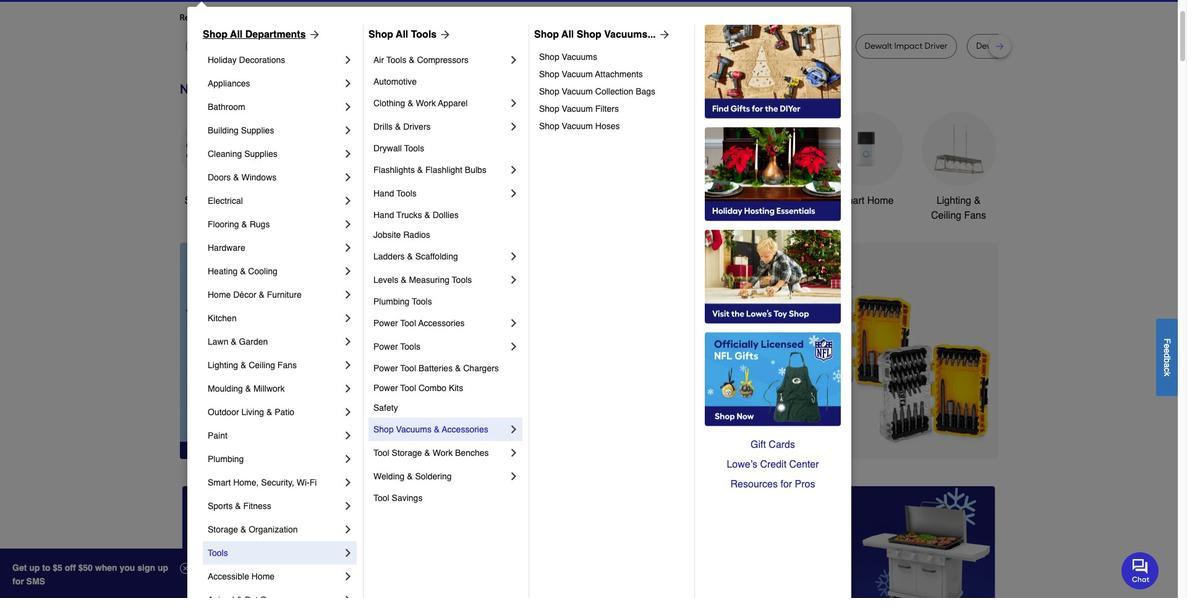 Task type: describe. For each thing, give the bounding box(es) containing it.
shop all tools
[[369, 29, 437, 40]]

holiday hosting essentials. image
[[705, 127, 841, 221]]

fi
[[310, 478, 317, 488]]

outdoor for outdoor living & patio
[[208, 408, 239, 417]]

radios
[[403, 230, 430, 240]]

3 impact from the left
[[894, 41, 923, 51]]

all for tools
[[396, 29, 408, 40]]

welding & soldering link
[[374, 465, 508, 489]]

appliances
[[208, 79, 250, 88]]

credit
[[760, 459, 787, 471]]

1 horizontal spatial tools link
[[365, 112, 439, 208]]

1 set from the left
[[616, 41, 628, 51]]

all for departments
[[230, 29, 243, 40]]

tool for combo
[[400, 383, 416, 393]]

shop vacuum collection bags link
[[539, 83, 686, 100]]

jobsite
[[374, 230, 401, 240]]

levels
[[374, 275, 399, 285]]

3 bit from the left
[[604, 41, 614, 51]]

welding
[[374, 472, 405, 482]]

bit for dewalt drill bit set
[[1023, 41, 1033, 51]]

supplies for cleaning supplies
[[244, 149, 278, 159]]

driver for impact driver
[[813, 41, 836, 51]]

get
[[12, 563, 27, 573]]

organization
[[249, 525, 298, 535]]

home inside home décor & furniture link
[[208, 290, 231, 300]]

air
[[374, 55, 384, 65]]

ladders
[[374, 252, 405, 262]]

benches
[[455, 448, 489, 458]]

chevron right image for smart home, security, wi-fi
[[342, 477, 354, 489]]

arrow right image for shop all tools
[[437, 28, 452, 41]]

chevron right image for holiday decorations
[[342, 54, 354, 66]]

drills & drivers
[[374, 122, 431, 132]]

power tool accessories
[[374, 318, 465, 328]]

decorations for holiday
[[239, 55, 285, 65]]

officially licensed n f l gifts. shop now. image
[[705, 333, 841, 427]]

d
[[1163, 353, 1172, 358]]

new deals every day during 25 days of deals image
[[180, 79, 998, 99]]

holiday
[[208, 55, 237, 65]]

automotive link
[[374, 72, 520, 92]]

find gifts for the diyer. image
[[705, 25, 841, 119]]

dewalt tool
[[251, 41, 297, 51]]

kits
[[449, 383, 463, 393]]

power for power tool combo kits
[[374, 383, 398, 393]]

tool for batteries
[[400, 364, 416, 374]]

1 horizontal spatial bathroom link
[[736, 112, 810, 208]]

recommended searches for you heading
[[180, 12, 998, 24]]

1 vertical spatial ceiling
[[249, 361, 275, 370]]

dewalt for dewalt drill bit
[[325, 41, 353, 51]]

drywall
[[374, 143, 402, 153]]

ladders & scaffolding link
[[374, 245, 508, 268]]

drywall tools link
[[374, 139, 520, 158]]

power tool combo kits
[[374, 383, 463, 393]]

shop vacuums & accessories link
[[374, 418, 508, 442]]

lowe's
[[727, 459, 757, 471]]

1 vertical spatial for
[[781, 479, 792, 490]]

chevron right image for welding & soldering
[[508, 471, 520, 483]]

impact driver
[[783, 41, 836, 51]]

paint link
[[208, 424, 342, 448]]

chevron right image for lawn & garden
[[342, 336, 354, 348]]

shop for shop all shop vacuums...
[[534, 29, 559, 40]]

tool savings link
[[374, 489, 520, 508]]

power tool combo kits link
[[374, 378, 520, 398]]

2 up from the left
[[158, 563, 168, 573]]

decorations for christmas
[[469, 210, 521, 221]]

accessible home link
[[208, 565, 342, 589]]

chevron right image for paint
[[342, 430, 354, 442]]

chevron right image for power tool accessories
[[508, 317, 520, 330]]

chevron right image for levels & measuring tools
[[508, 274, 520, 286]]

0 horizontal spatial lighting & ceiling fans
[[208, 361, 297, 370]]

shop down the recommended searches for you heading
[[577, 29, 602, 40]]

vacuum for hoses
[[562, 121, 593, 131]]

vacuum for filters
[[562, 104, 593, 114]]

arrow right image
[[306, 28, 321, 41]]

living
[[241, 408, 264, 417]]

chevron right image for heating & cooling
[[342, 265, 354, 278]]

flashlights
[[374, 165, 415, 175]]

for inside get up to $5 off $50 when you sign up for sms
[[12, 577, 24, 587]]

power for power tool batteries & chargers
[[374, 364, 398, 374]]

outdoor tools & equipment
[[645, 195, 716, 221]]

2 drill from the left
[[587, 41, 602, 51]]

dewalt drill bit
[[325, 41, 382, 51]]

equipment
[[657, 210, 704, 221]]

appliances link
[[208, 72, 342, 95]]

flooring & rugs link
[[208, 213, 342, 236]]

dewalt for dewalt impact driver
[[865, 41, 892, 51]]

shop for shop vacuums
[[539, 52, 559, 62]]

2 e from the top
[[1163, 349, 1172, 353]]

hand for hand tools
[[374, 189, 394, 198]]

shop for shop vacuum hoses
[[539, 121, 559, 131]]

paint
[[208, 431, 228, 441]]

gift cards
[[751, 440, 795, 451]]

a
[[1163, 363, 1172, 368]]

sports
[[208, 502, 233, 511]]

security,
[[261, 478, 294, 488]]

home for accessible home
[[252, 572, 275, 582]]

0 vertical spatial lighting & ceiling fans
[[931, 195, 986, 221]]

savings
[[392, 493, 423, 503]]

power tool accessories link
[[374, 312, 508, 335]]

shop vacuum filters
[[539, 104, 619, 114]]

vacuums...
[[604, 29, 656, 40]]

chat invite button image
[[1122, 552, 1159, 590]]

chevron right image for doors & windows
[[342, 171, 354, 184]]

flooring
[[208, 220, 239, 229]]

shop for shop all deals
[[185, 195, 208, 207]]

0 horizontal spatial lighting
[[208, 361, 238, 370]]

1 e from the top
[[1163, 344, 1172, 349]]

moulding
[[208, 384, 243, 394]]

chevron right image for sports & fitness
[[342, 500, 354, 513]]

sports & fitness
[[208, 502, 271, 511]]

chevron right image for tools
[[342, 547, 354, 560]]

searches
[[241, 12, 277, 23]]

1 vertical spatial accessories
[[442, 425, 488, 435]]

home,
[[233, 478, 259, 488]]

shop vacuums
[[539, 52, 597, 62]]

dewalt for dewalt tool
[[251, 41, 279, 51]]

drivers
[[403, 122, 431, 132]]

tools inside outdoor tools & equipment
[[684, 195, 707, 207]]

scroll to item #4 image
[[727, 437, 757, 442]]

power for power tools
[[374, 342, 398, 352]]

2 set from the left
[[1035, 41, 1048, 51]]

doors & windows
[[208, 173, 277, 182]]

resources
[[731, 479, 778, 490]]

chevron right image for hand tools
[[508, 187, 520, 200]]

up to 30 percent off select grills and accessories. image
[[738, 487, 996, 599]]

tool savings
[[374, 493, 423, 503]]

shop for shop vacuums & accessories
[[374, 425, 394, 435]]

get up to 2 free select tools or batteries when you buy 1 with select purchases. image
[[182, 487, 440, 599]]

lowe's credit center link
[[705, 455, 841, 475]]

measuring
[[409, 275, 450, 285]]

shop for shop all tools
[[369, 29, 393, 40]]

shop vacuum collection bags
[[539, 87, 656, 96]]

shop for shop vacuum filters
[[539, 104, 559, 114]]

0 horizontal spatial tools link
[[208, 542, 342, 565]]

chevron right image for moulding & millwork
[[342, 383, 354, 395]]

fitness
[[243, 502, 271, 511]]

flashlight
[[425, 165, 463, 175]]

supplies for building supplies
[[241, 126, 274, 135]]

dewalt impact driver
[[865, 41, 948, 51]]

chevron right image for lighting & ceiling fans
[[342, 359, 354, 372]]

0 vertical spatial lighting & ceiling fans link
[[922, 112, 996, 223]]

0 horizontal spatial bathroom link
[[208, 95, 342, 119]]

& inside lighting & ceiling fans
[[974, 195, 981, 207]]

& inside outdoor tools & equipment
[[709, 195, 716, 207]]

vacuums for shop vacuums
[[562, 52, 597, 62]]

impact for impact driver
[[783, 41, 811, 51]]

smart home, security, wi-fi link
[[208, 471, 342, 495]]

for inside heading
[[279, 12, 290, 23]]

chevron right image for drills & drivers
[[508, 121, 520, 133]]

f e e d b a c k
[[1163, 338, 1172, 376]]

chevron right image for air tools & compressors
[[508, 54, 520, 66]]

electrical link
[[208, 189, 342, 213]]

shop all shop vacuums...
[[534, 29, 656, 40]]

holiday decorations
[[208, 55, 285, 65]]

c
[[1163, 368, 1172, 372]]

all for deals
[[210, 195, 221, 207]]

chevron right image for bathroom
[[342, 101, 354, 113]]

drill for dewalt drill bit
[[355, 41, 369, 51]]

2 horizontal spatial arrow right image
[[975, 351, 988, 364]]

christmas decorations link
[[458, 112, 532, 223]]

smart for smart home
[[838, 195, 865, 207]]

power for power tool accessories
[[374, 318, 398, 328]]



Task type: vqa. For each thing, say whether or not it's contained in the screenshot.
left at
no



Task type: locate. For each thing, give the bounding box(es) containing it.
power down power tools
[[374, 364, 398, 374]]

gift
[[751, 440, 766, 451]]

0 vertical spatial work
[[416, 98, 436, 108]]

2 vacuum from the top
[[562, 87, 593, 96]]

0 horizontal spatial for
[[12, 577, 24, 587]]

chevron right image for clothing & work apparel
[[508, 97, 520, 109]]

1 horizontal spatial storage
[[392, 448, 422, 458]]

scroll to item #5 image
[[757, 437, 787, 442]]

plumbing tools
[[374, 297, 432, 307]]

1 horizontal spatial up
[[158, 563, 168, 573]]

0 horizontal spatial vacuums
[[396, 425, 432, 435]]

shop down impact driver bit
[[539, 52, 559, 62]]

up to 35 percent off select small appliances. image
[[460, 487, 718, 599]]

home décor & furniture
[[208, 290, 302, 300]]

lighting
[[937, 195, 971, 207], [208, 361, 238, 370]]

0 horizontal spatial bathroom
[[208, 102, 245, 112]]

home inside accessible home link
[[252, 572, 275, 582]]

2 horizontal spatial impact
[[894, 41, 923, 51]]

chargers
[[463, 364, 499, 374]]

2 horizontal spatial for
[[781, 479, 792, 490]]

4 drill from the left
[[1006, 41, 1021, 51]]

0 horizontal spatial plumbing
[[208, 455, 244, 464]]

hardware
[[208, 243, 245, 253]]

power tool batteries & chargers
[[374, 364, 499, 374]]

decorations down "christmas"
[[469, 210, 521, 221]]

1 vertical spatial storage
[[208, 525, 238, 535]]

0 vertical spatial vacuums
[[562, 52, 597, 62]]

0 horizontal spatial up
[[29, 563, 40, 573]]

storage inside 'link'
[[208, 525, 238, 535]]

1 impact from the left
[[493, 41, 521, 51]]

up right sign
[[158, 563, 168, 573]]

arrow right image inside shop all tools link
[[437, 28, 452, 41]]

1 power from the top
[[374, 318, 398, 328]]

0 horizontal spatial ceiling
[[249, 361, 275, 370]]

for down get
[[12, 577, 24, 587]]

tool left combo
[[400, 383, 416, 393]]

dewalt for dewalt
[[195, 41, 223, 51]]

shop these last-minute gifts. $99 or less. quantities are limited and won't last. image
[[180, 243, 379, 459]]

chevron right image for flashlights & flashlight bulbs
[[508, 164, 520, 176]]

1 horizontal spatial outdoor
[[645, 195, 681, 207]]

0 vertical spatial hand
[[374, 189, 394, 198]]

home for smart home
[[867, 195, 894, 207]]

shop down the safety
[[374, 425, 394, 435]]

tool down welding
[[374, 493, 389, 503]]

accessible home
[[208, 572, 275, 582]]

vacuum down the 'shop vacuums'
[[562, 69, 593, 79]]

to
[[42, 563, 50, 573]]

3 dewalt from the left
[[325, 41, 353, 51]]

driver for impact driver bit
[[523, 41, 546, 51]]

0 horizontal spatial outdoor
[[208, 408, 239, 417]]

1 horizontal spatial arrow right image
[[656, 28, 671, 41]]

outdoor for outdoor tools & equipment
[[645, 195, 681, 207]]

4 bit from the left
[[1023, 41, 1033, 51]]

building supplies link
[[208, 119, 342, 142]]

2 hand from the top
[[374, 210, 394, 220]]

& inside 'link'
[[241, 525, 246, 535]]

1 horizontal spatial lighting & ceiling fans
[[931, 195, 986, 221]]

work up drivers
[[416, 98, 436, 108]]

chevron right image for power tools
[[508, 341, 520, 353]]

4 power from the top
[[374, 383, 398, 393]]

all for shop
[[562, 29, 574, 40]]

tool down plumbing tools
[[400, 318, 416, 328]]

sports & fitness link
[[208, 495, 342, 518]]

1 horizontal spatial lighting & ceiling fans link
[[922, 112, 996, 223]]

2 dewalt from the left
[[251, 41, 279, 51]]

sign
[[137, 563, 155, 573]]

you
[[120, 563, 135, 573]]

6 dewalt from the left
[[976, 41, 1004, 51]]

chevron right image for accessible home
[[342, 571, 354, 583]]

vacuums up shop vacuum attachments
[[562, 52, 597, 62]]

bit for dewalt drill bit
[[371, 41, 382, 51]]

1 vertical spatial lighting
[[208, 361, 238, 370]]

kitchen link
[[208, 307, 342, 330]]

bathroom link
[[208, 95, 342, 119], [736, 112, 810, 208]]

ceiling inside lighting & ceiling fans
[[931, 210, 962, 221]]

rugs
[[250, 220, 270, 229]]

0 vertical spatial plumbing
[[374, 297, 410, 307]]

vacuum up shop vacuum hoses
[[562, 104, 593, 114]]

chevron right image for kitchen
[[342, 312, 354, 325]]

1 vertical spatial hand
[[374, 210, 394, 220]]

1 shop from the left
[[203, 29, 228, 40]]

1 horizontal spatial impact
[[783, 41, 811, 51]]

0 vertical spatial decorations
[[239, 55, 285, 65]]

0 vertical spatial smart
[[838, 195, 865, 207]]

lighting & ceiling fans link
[[922, 112, 996, 223], [208, 354, 342, 377]]

decorations down dewalt tool
[[239, 55, 285, 65]]

lawn
[[208, 337, 228, 347]]

clothing
[[374, 98, 405, 108]]

scaffolding
[[415, 252, 458, 262]]

clothing & work apparel link
[[374, 92, 508, 115]]

1 driver from the left
[[523, 41, 546, 51]]

welding & soldering
[[374, 472, 452, 482]]

impact driver bit
[[493, 41, 558, 51]]

1 horizontal spatial bathroom
[[752, 195, 795, 207]]

vacuum for attachments
[[562, 69, 593, 79]]

0 horizontal spatial driver
[[523, 41, 546, 51]]

e up d at the bottom right
[[1163, 344, 1172, 349]]

2 horizontal spatial home
[[867, 195, 894, 207]]

2 shop from the left
[[369, 29, 393, 40]]

1 drill from the left
[[355, 41, 369, 51]]

0 vertical spatial outdoor
[[645, 195, 681, 207]]

shop for shop all departments
[[203, 29, 228, 40]]

arrow left image
[[410, 351, 422, 364]]

hand up jobsite
[[374, 210, 394, 220]]

furniture
[[267, 290, 302, 300]]

0 horizontal spatial shop
[[203, 29, 228, 40]]

home inside smart home link
[[867, 195, 894, 207]]

all left deals
[[210, 195, 221, 207]]

batteries
[[419, 364, 453, 374]]

0 vertical spatial accessories
[[418, 318, 465, 328]]

visit the lowe's toy shop. image
[[705, 230, 841, 324]]

0 horizontal spatial impact
[[493, 41, 521, 51]]

shop inside "link"
[[539, 121, 559, 131]]

f e e d b a c k button
[[1156, 319, 1178, 396]]

all up the 'shop vacuums'
[[562, 29, 574, 40]]

2 power from the top
[[374, 342, 398, 352]]

power up the safety
[[374, 383, 398, 393]]

supplies up cleaning supplies
[[241, 126, 274, 135]]

vacuum for collection
[[562, 87, 593, 96]]

shop vacuums & accessories
[[374, 425, 488, 435]]

2 horizontal spatial driver
[[925, 41, 948, 51]]

levels & measuring tools
[[374, 275, 472, 285]]

center
[[789, 459, 819, 471]]

shop all deals
[[185, 195, 249, 207]]

chevron right image for cleaning supplies
[[342, 148, 354, 160]]

1 up from the left
[[29, 563, 40, 573]]

moulding & millwork link
[[208, 377, 342, 401]]

shop vacuum attachments
[[539, 69, 643, 79]]

soldering
[[415, 472, 452, 482]]

3 power from the top
[[374, 364, 398, 374]]

chevron right image for outdoor living & patio
[[342, 406, 354, 419]]

1 hand from the top
[[374, 189, 394, 198]]

cleaning supplies
[[208, 149, 278, 159]]

chevron right image for building supplies
[[342, 124, 354, 137]]

all up air tools & compressors
[[396, 29, 408, 40]]

attachments
[[595, 69, 643, 79]]

plumbing for plumbing
[[208, 455, 244, 464]]

0 vertical spatial supplies
[[241, 126, 274, 135]]

décor
[[233, 290, 256, 300]]

drill for dewalt drill bit set
[[1006, 41, 1021, 51]]

trucks
[[397, 210, 422, 220]]

1 horizontal spatial set
[[1035, 41, 1048, 51]]

dewalt for dewalt drill
[[710, 41, 738, 51]]

4 dewalt from the left
[[710, 41, 738, 51]]

power tools
[[374, 342, 421, 352]]

0 vertical spatial home
[[867, 195, 894, 207]]

2 vertical spatial for
[[12, 577, 24, 587]]

for left you
[[279, 12, 290, 23]]

chevron right image for hardware
[[342, 242, 354, 254]]

tool down "arrow left" image
[[400, 364, 416, 374]]

1 vertical spatial supplies
[[244, 149, 278, 159]]

chevron right image for appliances
[[342, 77, 354, 90]]

scroll to item #2 image
[[665, 437, 695, 442]]

0 horizontal spatial lighting & ceiling fans link
[[208, 354, 342, 377]]

0 vertical spatial lighting
[[937, 195, 971, 207]]

decorations inside holiday decorations 'link'
[[239, 55, 285, 65]]

combo
[[419, 383, 446, 393]]

1 horizontal spatial lighting
[[937, 195, 971, 207]]

bit for impact driver bit
[[548, 41, 558, 51]]

hand for hand trucks & dollies
[[374, 210, 394, 220]]

storage & organization
[[208, 525, 298, 535]]

shop down shop vacuum filters in the top of the page
[[539, 121, 559, 131]]

1 vertical spatial vacuums
[[396, 425, 432, 435]]

when
[[95, 563, 117, 573]]

arrow right image
[[437, 28, 452, 41], [656, 28, 671, 41], [975, 351, 988, 364]]

chevron right image for ladders & scaffolding
[[508, 250, 520, 263]]

you
[[292, 12, 307, 23]]

arrow right image inside shop all shop vacuums... link
[[656, 28, 671, 41]]

vacuums for shop vacuums & accessories
[[396, 425, 432, 435]]

plumbing down levels
[[374, 297, 410, 307]]

chevron right image for electrical
[[342, 195, 354, 207]]

deals
[[224, 195, 249, 207]]

0 vertical spatial for
[[279, 12, 290, 23]]

0 vertical spatial bathroom
[[208, 102, 245, 112]]

3 driver from the left
[[925, 41, 948, 51]]

off
[[65, 563, 76, 573]]

1 horizontal spatial vacuums
[[562, 52, 597, 62]]

0 vertical spatial fans
[[964, 210, 986, 221]]

chevron right image for home décor & furniture
[[342, 289, 354, 301]]

0 horizontal spatial arrow right image
[[437, 28, 452, 41]]

1 horizontal spatial shop
[[369, 29, 393, 40]]

bit
[[371, 41, 382, 51], [548, 41, 558, 51], [604, 41, 614, 51], [1023, 41, 1033, 51]]

holiday decorations link
[[208, 48, 342, 72]]

1 vertical spatial decorations
[[469, 210, 521, 221]]

hand down flashlights
[[374, 189, 394, 198]]

chevron right image for tool storage & work benches
[[508, 447, 520, 459]]

arrow right image for shop all shop vacuums...
[[656, 28, 671, 41]]

christmas
[[473, 195, 517, 207]]

vacuum
[[562, 69, 593, 79], [562, 87, 593, 96], [562, 104, 593, 114], [562, 121, 593, 131]]

1 vertical spatial work
[[433, 448, 453, 458]]

1 vertical spatial fans
[[278, 361, 297, 370]]

chevron right image for shop vacuums & accessories
[[508, 424, 520, 436]]

vacuum down shop vacuum filters in the top of the page
[[562, 121, 593, 131]]

5 dewalt from the left
[[865, 41, 892, 51]]

storage down sports
[[208, 525, 238, 535]]

all down recommended searches for you
[[230, 29, 243, 40]]

for
[[279, 12, 290, 23], [781, 479, 792, 490], [12, 577, 24, 587]]

flashlights & flashlight bulbs
[[374, 165, 487, 175]]

e
[[1163, 344, 1172, 349], [1163, 349, 1172, 353]]

filters
[[595, 104, 619, 114]]

1 vacuum from the top
[[562, 69, 593, 79]]

2 driver from the left
[[813, 41, 836, 51]]

chevron right image
[[342, 54, 354, 66], [508, 54, 520, 66], [508, 97, 520, 109], [342, 101, 354, 113], [508, 121, 520, 133], [342, 124, 354, 137], [342, 195, 354, 207], [342, 218, 354, 231], [508, 250, 520, 263], [342, 265, 354, 278], [508, 274, 520, 286], [342, 289, 354, 301], [342, 359, 354, 372], [342, 383, 354, 395], [342, 406, 354, 419], [508, 424, 520, 436], [342, 453, 354, 466], [342, 477, 354, 489], [342, 500, 354, 513], [342, 524, 354, 536], [342, 594, 354, 599]]

power up power tools
[[374, 318, 398, 328]]

chevron right image for flooring & rugs
[[342, 218, 354, 231]]

shop up air in the top left of the page
[[369, 29, 393, 40]]

1 vertical spatial outdoor
[[208, 408, 239, 417]]

fans inside lighting & ceiling fans
[[964, 210, 986, 221]]

tool up welding
[[374, 448, 389, 458]]

1 vertical spatial lighting & ceiling fans
[[208, 361, 297, 370]]

2 horizontal spatial shop
[[534, 29, 559, 40]]

shop up impact driver bit
[[534, 29, 559, 40]]

vacuums up "tool storage & work benches"
[[396, 425, 432, 435]]

1 vertical spatial bathroom
[[752, 195, 795, 207]]

0 vertical spatial ceiling
[[931, 210, 962, 221]]

dewalt for dewalt drill bit set
[[976, 41, 1004, 51]]

shop all shop vacuums... link
[[534, 27, 671, 42]]

1 horizontal spatial decorations
[[469, 210, 521, 221]]

garden
[[239, 337, 268, 347]]

hardware link
[[208, 236, 342, 260]]

storage up welding & soldering
[[392, 448, 422, 458]]

outdoor inside outdoor tools & equipment
[[645, 195, 681, 207]]

chevron right image for plumbing
[[342, 453, 354, 466]]

sms
[[26, 577, 45, 587]]

1 horizontal spatial smart
[[838, 195, 865, 207]]

shop up shop vacuum hoses
[[539, 104, 559, 114]]

up left to at the bottom left
[[29, 563, 40, 573]]

for left pros
[[781, 479, 792, 490]]

heating & cooling link
[[208, 260, 342, 283]]

0 horizontal spatial decorations
[[239, 55, 285, 65]]

1 horizontal spatial home
[[252, 572, 275, 582]]

collection
[[595, 87, 633, 96]]

shop vacuum attachments link
[[539, 66, 686, 83]]

impact
[[493, 41, 521, 51], [783, 41, 811, 51], [894, 41, 923, 51]]

2 vertical spatial home
[[252, 572, 275, 582]]

1 vertical spatial lighting & ceiling fans link
[[208, 354, 342, 377]]

impact for impact driver bit
[[493, 41, 521, 51]]

supplies up windows
[[244, 149, 278, 159]]

plumbing down the paint
[[208, 455, 244, 464]]

1 vertical spatial plumbing
[[208, 455, 244, 464]]

outdoor down moulding
[[208, 408, 239, 417]]

decorations inside christmas decorations link
[[469, 210, 521, 221]]

shop down the 'shop vacuums'
[[539, 69, 559, 79]]

shop up shop vacuum filters in the top of the page
[[539, 87, 559, 96]]

smart home link
[[829, 112, 903, 208]]

1 vertical spatial tools link
[[208, 542, 342, 565]]

dewalt drill
[[710, 41, 754, 51]]

4 vacuum from the top
[[562, 121, 593, 131]]

doors
[[208, 173, 231, 182]]

1 horizontal spatial for
[[279, 12, 290, 23]]

vacuum inside "link"
[[562, 121, 593, 131]]

0 horizontal spatial home
[[208, 290, 231, 300]]

1 horizontal spatial fans
[[964, 210, 986, 221]]

safety
[[374, 403, 398, 413]]

outdoor up the equipment
[[645, 195, 681, 207]]

2 bit from the left
[[548, 41, 558, 51]]

drills
[[374, 122, 393, 132]]

None search field
[[461, 0, 798, 3]]

shop for shop vacuum collection bags
[[539, 87, 559, 96]]

shop down recommended
[[203, 29, 228, 40]]

k
[[1163, 372, 1172, 376]]

storage
[[392, 448, 422, 458], [208, 525, 238, 535]]

power tool batteries & chargers link
[[374, 359, 520, 378]]

accessories down plumbing tools link
[[418, 318, 465, 328]]

1 dewalt from the left
[[195, 41, 223, 51]]

get up to $5 off $50 when you sign up for sms
[[12, 563, 168, 587]]

work up welding & soldering link
[[433, 448, 453, 458]]

1 horizontal spatial ceiling
[[931, 210, 962, 221]]

smart for smart home, security, wi-fi
[[208, 478, 231, 488]]

shop vacuum filters link
[[539, 100, 686, 117]]

jobsite radios
[[374, 230, 430, 240]]

vacuums
[[562, 52, 597, 62], [396, 425, 432, 435]]

0 horizontal spatial storage
[[208, 525, 238, 535]]

up to 50 percent off select tools and accessories. image
[[399, 243, 998, 459]]

shop vacuum hoses link
[[539, 117, 686, 135]]

chevron right image
[[342, 77, 354, 90], [342, 148, 354, 160], [508, 164, 520, 176], [342, 171, 354, 184], [508, 187, 520, 200], [342, 242, 354, 254], [342, 312, 354, 325], [508, 317, 520, 330], [342, 336, 354, 348], [508, 341, 520, 353], [342, 430, 354, 442], [508, 447, 520, 459], [508, 471, 520, 483], [342, 547, 354, 560], [342, 571, 354, 583]]

power left "arrow left" image
[[374, 342, 398, 352]]

hand tools link
[[374, 182, 508, 205]]

air tools & compressors
[[374, 55, 469, 65]]

3 drill from the left
[[740, 41, 754, 51]]

1 vertical spatial home
[[208, 290, 231, 300]]

vacuum up shop vacuum filters in the top of the page
[[562, 87, 593, 96]]

tools
[[411, 29, 437, 40], [386, 55, 407, 65], [404, 143, 424, 153], [397, 189, 417, 198], [391, 195, 414, 207], [684, 195, 707, 207], [452, 275, 472, 285], [412, 297, 432, 307], [400, 342, 421, 352], [208, 549, 228, 558]]

1 horizontal spatial driver
[[813, 41, 836, 51]]

dollies
[[433, 210, 459, 220]]

shop for shop vacuum attachments
[[539, 69, 559, 79]]

2 impact from the left
[[783, 41, 811, 51]]

outdoor
[[645, 195, 681, 207], [208, 408, 239, 417]]

plumbing for plumbing tools
[[374, 297, 410, 307]]

smart home
[[838, 195, 894, 207]]

wi-
[[297, 478, 310, 488]]

e up b at right
[[1163, 349, 1172, 353]]

0 vertical spatial storage
[[392, 448, 422, 458]]

tool for accessories
[[400, 318, 416, 328]]

3 vacuum from the top
[[562, 104, 593, 114]]

0 horizontal spatial smart
[[208, 478, 231, 488]]

accessories up benches
[[442, 425, 488, 435]]

0 horizontal spatial set
[[616, 41, 628, 51]]

1 vertical spatial smart
[[208, 478, 231, 488]]

0 vertical spatial tools link
[[365, 112, 439, 208]]

scroll to item #3 element
[[695, 436, 727, 443]]

shop all departments
[[203, 29, 306, 40]]

1 horizontal spatial plumbing
[[374, 297, 410, 307]]

3 shop from the left
[[534, 29, 559, 40]]

chevron right image for storage & organization
[[342, 524, 354, 536]]

1 bit from the left
[[371, 41, 382, 51]]

tool inside 'link'
[[374, 493, 389, 503]]

0 horizontal spatial fans
[[278, 361, 297, 370]]

drill for dewalt drill
[[740, 41, 754, 51]]

shop left the electrical
[[185, 195, 208, 207]]



